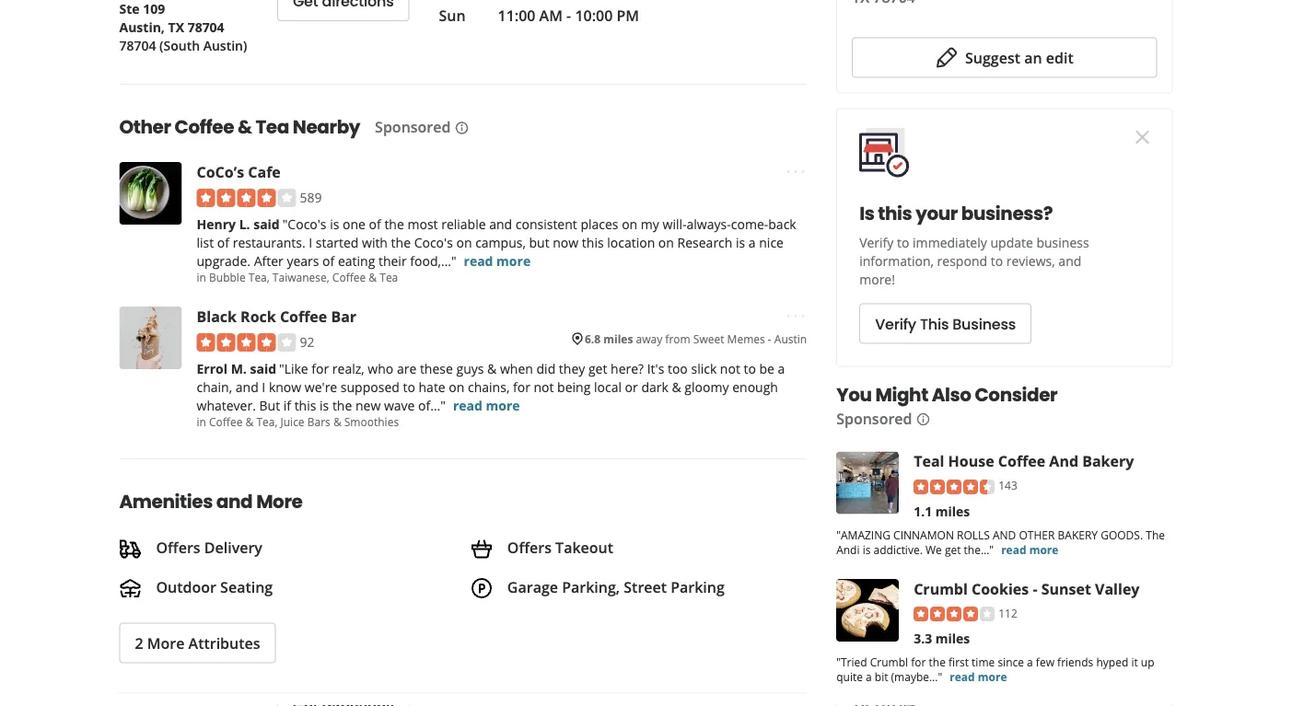 Task type: vqa. For each thing, say whether or not it's contained in the screenshot.
topmost TEA,
yes



Task type: locate. For each thing, give the bounding box(es) containing it.
and inside is this your business? verify to immediately update business information, respond to reviews, and more!
[[1059, 252, 1082, 270]]

here?
[[611, 360, 644, 377]]

goods.
[[1101, 527, 1144, 543]]

0 vertical spatial more
[[256, 489, 303, 515]]

2 vertical spatial for
[[912, 655, 927, 670]]

0 vertical spatial said
[[254, 215, 280, 233]]

consider
[[976, 382, 1058, 408]]

get up local
[[589, 360, 608, 377]]

new
[[356, 397, 381, 414]]

for up we're
[[312, 360, 329, 377]]

immediately
[[913, 234, 988, 252]]

1 vertical spatial more
[[147, 634, 185, 654]]

food,…"
[[410, 252, 457, 269]]

"like for realz, who are these guys & when did they get here? it's too slick not to be a chain, and i know we're supposed to hate on chains, for not being local or dark & gloomy enough whatever. but if this is the new wave of…"
[[197, 360, 786, 414]]

2 vertical spatial this
[[295, 397, 317, 414]]

back
[[769, 215, 797, 233]]

0 vertical spatial get
[[589, 360, 608, 377]]

a right be
[[778, 360, 786, 377]]

who
[[368, 360, 394, 377]]

get right we
[[945, 542, 962, 557]]

1 horizontal spatial 78704
[[188, 18, 225, 35]]

black rock coffee bar image
[[119, 307, 182, 369]]

0 horizontal spatial not
[[534, 378, 554, 396]]

the inside "tried crumbl for the first time since a few friends hyped it up quite a bit (maybe…"
[[929, 655, 946, 670]]

come-
[[732, 215, 769, 233]]

& right bars at the left
[[334, 414, 342, 429]]

and down m.
[[236, 378, 259, 396]]

tx
[[168, 18, 184, 35]]

verify up information,
[[860, 234, 894, 252]]

0 horizontal spatial get
[[589, 360, 608, 377]]

0 horizontal spatial -
[[567, 6, 572, 25]]

1 horizontal spatial not
[[721, 360, 741, 377]]

errol m. said
[[197, 360, 276, 377]]

read for read more link over crumbl cookies - sunset valley link
[[1002, 542, 1027, 557]]

for down when
[[513, 378, 531, 396]]

1 vertical spatial -
[[768, 331, 772, 346]]

2 horizontal spatial for
[[912, 655, 927, 670]]

more down chains, at bottom left
[[486, 397, 520, 414]]

now
[[553, 234, 579, 251]]

78704 up austin)
[[188, 18, 225, 35]]

1 horizontal spatial tea
[[380, 269, 398, 285]]

1 vertical spatial sponsored
[[837, 409, 913, 428]]

1 horizontal spatial sponsored
[[837, 409, 913, 428]]

1 horizontal spatial i
[[309, 234, 313, 251]]

time
[[972, 655, 996, 670]]

more for read more link below campus,
[[497, 252, 531, 269]]

1 vertical spatial get
[[945, 542, 962, 557]]

of right list
[[217, 234, 230, 251]]

2 vertical spatial miles
[[936, 630, 971, 647]]

a left "few"
[[1028, 655, 1034, 670]]

sponsored for you might also consider
[[837, 409, 913, 428]]

and
[[490, 215, 513, 233], [1059, 252, 1082, 270], [236, 378, 259, 396], [216, 489, 253, 515]]

cafe
[[248, 162, 281, 182]]

more right and
[[1030, 542, 1059, 557]]

read for read more link below campus,
[[464, 252, 493, 269]]

austin)
[[203, 36, 247, 54]]

sweet
[[694, 331, 725, 346]]

24 pencil v2 image
[[936, 46, 958, 69]]

said up restaurants.
[[254, 215, 280, 233]]

sponsored left 16 info v2 icon
[[375, 117, 451, 137]]

black
[[197, 306, 237, 326]]

more
[[497, 252, 531, 269], [486, 397, 520, 414], [1030, 542, 1059, 557], [979, 670, 1008, 685]]

not right slick on the right of the page
[[721, 360, 741, 377]]

0 horizontal spatial 78704
[[119, 36, 156, 54]]

miles up first
[[936, 630, 971, 647]]

1 vertical spatial tea,
[[257, 414, 278, 429]]

coco's
[[197, 162, 244, 182]]

places
[[581, 215, 619, 233]]

0 horizontal spatial offers
[[156, 538, 201, 558]]

read down 3.3 miles
[[950, 670, 976, 685]]

of up with
[[369, 215, 381, 233]]

more for read more link below chains, at bottom left
[[486, 397, 520, 414]]

bar
[[331, 306, 357, 326]]

1 horizontal spatial crumbl
[[914, 579, 968, 599]]

6.8 miles away from sweet memes - austin
[[585, 331, 807, 346]]

a left bit at the bottom right of the page
[[866, 670, 872, 685]]

for down 3.3
[[912, 655, 927, 670]]

gloomy
[[685, 378, 729, 396]]

cinnamon
[[894, 527, 955, 543]]

but
[[259, 397, 280, 414]]

on down "reliable"
[[457, 234, 472, 251]]

this inside '"coco's is one of the most reliable and consistent places on my will-always-come-back list of restaurants. i started with the coco's on campus, but now this location on research is a nice upgrade. after years of eating their food,…"'
[[582, 234, 604, 251]]

2 vertical spatial 4 star rating image
[[914, 607, 995, 622]]

more right 2
[[147, 634, 185, 654]]

2 more attributes button
[[119, 623, 276, 664]]

1 horizontal spatial get
[[945, 542, 962, 557]]

2 vertical spatial of
[[323, 252, 335, 269]]

4 star rating image up 3.3 miles
[[914, 607, 995, 622]]

crumbl cookies - sunset valley link
[[914, 579, 1140, 599]]

1 vertical spatial not
[[534, 378, 554, 396]]

this right if
[[295, 397, 317, 414]]

is down we're
[[320, 397, 329, 414]]

crumbl
[[914, 579, 968, 599], [871, 655, 909, 670]]

tea up cafe
[[256, 114, 289, 140]]

chains,
[[468, 378, 510, 396]]

4 star rating image for 589
[[197, 189, 296, 207]]

"coco's
[[283, 215, 327, 233]]

1 vertical spatial crumbl
[[871, 655, 909, 670]]

a inside '"coco's is one of the most reliable and consistent places on my will-always-come-back list of restaurants. i started with the coco's on campus, but now this location on research is a nice upgrade. after years of eating their food,…"'
[[749, 234, 756, 251]]

your
[[916, 200, 958, 226]]

miles down "4.5 star rating" image
[[936, 502, 971, 520]]

2 in from the top
[[197, 414, 206, 429]]

- left sunset
[[1033, 579, 1038, 599]]

get inside "amazing cinnamon rolls and other bakery goods. the andi is addictive. we get the…"
[[945, 542, 962, 557]]

0 vertical spatial -
[[567, 6, 572, 25]]

the left the new
[[333, 397, 352, 414]]

read more down chains, at bottom left
[[453, 397, 520, 414]]

juice
[[281, 414, 305, 429]]

coco's cafe image
[[119, 162, 182, 225]]

0 horizontal spatial for
[[312, 360, 329, 377]]

from
[[666, 331, 691, 346]]

4 star rating image for 112
[[914, 607, 995, 622]]

4 star rating image up m.
[[197, 333, 296, 352]]

tea right eating
[[380, 269, 398, 285]]

on
[[622, 215, 638, 233], [457, 234, 472, 251], [659, 234, 675, 251], [449, 378, 465, 396]]

smoothies
[[344, 414, 399, 429]]

and up campus,
[[490, 215, 513, 233]]

for
[[312, 360, 329, 377], [513, 378, 531, 396], [912, 655, 927, 670]]

said for rock
[[250, 360, 276, 377]]

0 vertical spatial sponsored
[[375, 117, 451, 137]]

sponsored down you
[[837, 409, 913, 428]]

m.
[[231, 360, 247, 377]]

verify inside is this your business? verify to immediately update business information, respond to reviews, and more!
[[860, 234, 894, 252]]

read more link down chains, at bottom left
[[453, 397, 520, 414]]

are
[[397, 360, 417, 377]]

coco's
[[414, 234, 453, 251]]

78704 down austin, on the top of page
[[119, 36, 156, 54]]

0 horizontal spatial this
[[295, 397, 317, 414]]

1 vertical spatial of
[[217, 234, 230, 251]]

offers
[[156, 538, 201, 558], [508, 538, 552, 558]]

know
[[269, 378, 302, 396]]

1 horizontal spatial of
[[323, 252, 335, 269]]

1 vertical spatial miles
[[936, 502, 971, 520]]

might
[[876, 382, 929, 408]]

2 horizontal spatial of
[[369, 215, 381, 233]]

of down started
[[323, 252, 335, 269]]

read more link down campus,
[[464, 252, 531, 269]]

said right m.
[[250, 360, 276, 377]]

1 horizontal spatial more
[[256, 489, 303, 515]]

& up chains, at bottom left
[[488, 360, 497, 377]]

crumbl cookies - sunset valley image
[[837, 579, 900, 642]]

coffee
[[175, 114, 234, 140], [333, 269, 366, 285], [280, 306, 327, 326], [209, 414, 243, 429], [999, 452, 1046, 471]]

4 star rating image up l.
[[197, 189, 296, 207]]

in
[[197, 269, 206, 285], [197, 414, 206, 429]]

"tried
[[837, 655, 868, 670]]

crumbl right '"tried'
[[871, 655, 909, 670]]

(maybe…"
[[892, 670, 943, 685]]

- left austin
[[768, 331, 772, 346]]

1 vertical spatial tea
[[380, 269, 398, 285]]

is right andi
[[863, 542, 871, 557]]

0 vertical spatial 78704
[[188, 18, 225, 35]]

3.3 miles
[[914, 630, 971, 647]]

24 more v2 image
[[785, 305, 807, 327]]

this
[[879, 200, 913, 226], [582, 234, 604, 251], [295, 397, 317, 414]]

business
[[1037, 234, 1090, 252]]

1 vertical spatial i
[[262, 378, 266, 396]]

this right is
[[879, 200, 913, 226]]

1 horizontal spatial offers
[[508, 538, 552, 558]]

& up coco's cafe link
[[238, 114, 252, 140]]

2 vertical spatial -
[[1033, 579, 1038, 599]]

read down campus,
[[464, 252, 493, 269]]

1 offers from the left
[[156, 538, 201, 558]]

0 vertical spatial i
[[309, 234, 313, 251]]

4 star rating image
[[197, 189, 296, 207], [197, 333, 296, 352], [914, 607, 995, 622]]

tea, left juice
[[257, 414, 278, 429]]

1 in from the top
[[197, 269, 206, 285]]

4.5 star rating image
[[914, 480, 995, 495]]

"like
[[279, 360, 308, 377]]

teal house coffee and bakery link
[[914, 452, 1135, 471]]

read more down campus,
[[464, 252, 531, 269]]

2 horizontal spatial this
[[879, 200, 913, 226]]

suggest an edit
[[966, 47, 1074, 67]]

more right first
[[979, 670, 1008, 685]]

this down 'places'
[[582, 234, 604, 251]]

1 vertical spatial 4 star rating image
[[197, 333, 296, 352]]

0 vertical spatial this
[[879, 200, 913, 226]]

read more down 3.3 miles
[[950, 670, 1008, 685]]

tea, right bubble
[[249, 269, 270, 285]]

more down campus,
[[497, 252, 531, 269]]

i down "coco's
[[309, 234, 313, 251]]

a down come- on the right of the page
[[749, 234, 756, 251]]

in down chain,
[[197, 414, 206, 429]]

offers delivery
[[156, 538, 263, 558]]

read more up crumbl cookies - sunset valley link
[[1002, 542, 1059, 557]]

more up delivery
[[256, 489, 303, 515]]

0 vertical spatial verify
[[860, 234, 894, 252]]

the up with
[[385, 215, 404, 233]]

my
[[641, 215, 660, 233]]

crumbl down we
[[914, 579, 968, 599]]

in left bubble
[[197, 269, 206, 285]]

2 horizontal spatial -
[[1033, 579, 1038, 599]]

miles right 6.8
[[604, 331, 633, 346]]

0 vertical spatial 4 star rating image
[[197, 189, 296, 207]]

being
[[558, 378, 591, 396]]

2 offers from the left
[[508, 538, 552, 558]]

the left first
[[929, 655, 946, 670]]

to
[[898, 234, 910, 252], [991, 252, 1004, 270], [744, 360, 757, 377], [403, 378, 416, 396]]

in for coco's cafe
[[197, 269, 206, 285]]

- for 11:00
[[567, 6, 572, 25]]

a
[[749, 234, 756, 251], [778, 360, 786, 377], [1028, 655, 1034, 670], [866, 670, 872, 685]]

1 horizontal spatial -
[[768, 331, 772, 346]]

teal house coffee and bakery image
[[837, 452, 900, 515]]

to left be
[[744, 360, 757, 377]]

0 horizontal spatial crumbl
[[871, 655, 909, 670]]

1 vertical spatial said
[[250, 360, 276, 377]]

research
[[678, 234, 733, 251]]

i up but
[[262, 378, 266, 396]]

1 vertical spatial this
[[582, 234, 604, 251]]

1 vertical spatial in
[[197, 414, 206, 429]]

& left but
[[246, 414, 254, 429]]

1 horizontal spatial this
[[582, 234, 604, 251]]

takeout
[[556, 538, 614, 558]]

read down chains, at bottom left
[[453, 397, 483, 414]]

coffee down started
[[333, 269, 366, 285]]

0 vertical spatial tea
[[256, 114, 289, 140]]

offers up garage
[[508, 538, 552, 558]]

not down did
[[534, 378, 554, 396]]

1 vertical spatial for
[[513, 378, 531, 396]]

black rock coffee bar link
[[197, 306, 357, 326]]

0 horizontal spatial sponsored
[[375, 117, 451, 137]]

you might also consider
[[837, 382, 1058, 408]]

garage
[[508, 578, 559, 597]]

0 vertical spatial crumbl
[[914, 579, 968, 599]]

rolls
[[958, 527, 991, 543]]

0 vertical spatial in
[[197, 269, 206, 285]]

edit
[[1047, 47, 1074, 67]]

this inside is this your business? verify to immediately update business information, respond to reviews, and more!
[[879, 200, 913, 226]]

&
[[238, 114, 252, 140], [369, 269, 377, 285], [488, 360, 497, 377], [672, 378, 682, 396], [246, 414, 254, 429], [334, 414, 342, 429]]

on down will-
[[659, 234, 675, 251]]

errol
[[197, 360, 228, 377]]

(south
[[160, 36, 200, 54]]

verify
[[860, 234, 894, 252], [876, 314, 917, 334]]

verify left this
[[876, 314, 917, 334]]

on inside "like for realz, who are these guys & when did they get here? it's too slick not to be a chain, and i know we're supposed to hate on chains, for not being local or dark & gloomy enough whatever. but if this is the new wave of…"
[[449, 378, 465, 396]]

read right the…"
[[1002, 542, 1027, 557]]

eating
[[338, 252, 375, 269]]

0 horizontal spatial more
[[147, 634, 185, 654]]

and down business
[[1059, 252, 1082, 270]]

on down guys
[[449, 378, 465, 396]]

and
[[993, 527, 1017, 543]]

offers up "outdoor"
[[156, 538, 201, 558]]

is
[[860, 200, 875, 226]]

0 vertical spatial of
[[369, 215, 381, 233]]

their
[[379, 252, 407, 269]]

0 horizontal spatial of
[[217, 234, 230, 251]]

1 vertical spatial 78704
[[119, 36, 156, 54]]

0 horizontal spatial i
[[262, 378, 266, 396]]

16 marker v2 image
[[570, 332, 585, 347]]

- right am
[[567, 6, 572, 25]]



Task type: describe. For each thing, give the bounding box(es) containing it.
0 vertical spatial tea,
[[249, 269, 270, 285]]

pm
[[617, 6, 640, 25]]

3.3
[[914, 630, 933, 647]]

few
[[1037, 655, 1055, 670]]

24 shopping v2 image
[[471, 538, 493, 561]]

read for read more link under 3.3 miles
[[950, 670, 976, 685]]

started
[[316, 234, 359, 251]]

coffee down chain,
[[209, 414, 243, 429]]

get inside "like for realz, who are these guys & when did they get here? it's too slick not to be a chain, and i know we're supposed to hate on chains, for not being local or dark & gloomy enough whatever. but if this is the new wave of…"
[[589, 360, 608, 377]]

in coffee & tea, juice bars & smoothies
[[197, 414, 399, 429]]

on up "location"
[[622, 215, 638, 233]]

delivery
[[204, 538, 263, 558]]

to up information,
[[898, 234, 910, 252]]

other
[[1020, 527, 1056, 543]]

for inside "tried crumbl for the first time since a few friends hyped it up quite a bit (maybe…"
[[912, 655, 927, 670]]

10:00
[[575, 6, 613, 25]]

teal
[[914, 452, 945, 471]]

street
[[624, 578, 667, 597]]

coffee up 143
[[999, 452, 1046, 471]]

other
[[119, 114, 171, 140]]

these
[[420, 360, 453, 377]]

wave
[[384, 397, 415, 414]]

6.8
[[585, 331, 601, 346]]

24 parking v2 image
[[471, 578, 493, 600]]

2 more attributes
[[135, 634, 260, 654]]

slick
[[692, 360, 717, 377]]

to down update
[[991, 252, 1004, 270]]

house
[[949, 452, 995, 471]]

offers for offers delivery
[[156, 538, 201, 558]]

of…"
[[418, 397, 446, 414]]

more for read more link over crumbl cookies - sunset valley link
[[1030, 542, 1059, 557]]

and up delivery
[[216, 489, 253, 515]]

read more for read more link below chains, at bottom left
[[453, 397, 520, 414]]

0 vertical spatial for
[[312, 360, 329, 377]]

- for crumbl
[[1033, 579, 1038, 599]]

bit
[[875, 670, 889, 685]]

0 horizontal spatial tea
[[256, 114, 289, 140]]

bakery
[[1083, 452, 1135, 471]]

this inside "like for realz, who are these guys & when did they get here? it's too slick not to be a chain, and i know we're supposed to hate on chains, for not being local or dark & gloomy enough whatever. but if this is the new wave of…"
[[295, 397, 317, 414]]

24 more v2 image
[[785, 161, 807, 183]]

friends
[[1058, 655, 1094, 670]]

2
[[135, 634, 143, 654]]

parking
[[671, 578, 725, 597]]

0 vertical spatial miles
[[604, 331, 633, 346]]

more inside dropdown button
[[147, 634, 185, 654]]

crumbl inside "tried crumbl for the first time since a few friends hyped it up quite a bit (maybe…"
[[871, 655, 909, 670]]

always-
[[687, 215, 732, 233]]

78704 (south austin)
[[119, 36, 247, 54]]

coffee up 92 at the left top of the page
[[280, 306, 327, 326]]

more for read more link under 3.3 miles
[[979, 670, 1008, 685]]

bakery
[[1058, 527, 1099, 543]]

we're
[[305, 378, 338, 396]]

4 star rating image for 92
[[197, 333, 296, 352]]

taiwanese,
[[273, 269, 330, 285]]

read more for read more link over crumbl cookies - sunset valley link
[[1002, 542, 1059, 557]]

austin
[[775, 331, 807, 346]]

verify this business link
[[860, 304, 1032, 344]]

24 outdoor seating v2 image
[[119, 578, 141, 600]]

is up started
[[330, 215, 340, 233]]

in for black rock coffee bar
[[197, 414, 206, 429]]

& down too
[[672, 378, 682, 396]]

if
[[284, 397, 291, 414]]

list
[[197, 234, 214, 251]]

business?
[[962, 200, 1054, 226]]

"coco's is one of the most reliable and consistent places on my will-always-come-back list of restaurants. i started with the coco's on campus, but now this location on research is a nice upgrade. after years of eating their food,…"
[[197, 215, 797, 269]]

miles for crumbl
[[936, 630, 971, 647]]

since
[[998, 655, 1025, 670]]

to down the are
[[403, 378, 416, 396]]

will-
[[663, 215, 687, 233]]

miles for teal
[[936, 502, 971, 520]]

589
[[300, 189, 322, 206]]

sponsored for other coffee & tea nearby
[[375, 117, 451, 137]]

the…"
[[965, 542, 995, 557]]

am
[[540, 6, 563, 25]]

read more link up crumbl cookies - sunset valley link
[[1002, 542, 1059, 557]]

an
[[1025, 47, 1043, 67]]

l.
[[239, 215, 250, 233]]

the inside "like for realz, who are these guys & when did they get here? it's too slick not to be a chain, and i know we're supposed to hate on chains, for not being local or dark & gloomy enough whatever. but if this is the new wave of…"
[[333, 397, 352, 414]]

did
[[537, 360, 556, 377]]

campus,
[[476, 234, 526, 251]]

the up their
[[391, 234, 411, 251]]

coffee up coco's
[[175, 114, 234, 140]]

but
[[529, 234, 550, 251]]

offers for offers takeout
[[508, 538, 552, 558]]

i inside "like for realz, who are these guys & when did they get here? it's too slick not to be a chain, and i know we're supposed to hate on chains, for not being local or dark & gloomy enough whatever. but if this is the new wave of…"
[[262, 378, 266, 396]]

1 horizontal spatial for
[[513, 378, 531, 396]]

hate
[[419, 378, 446, 396]]

consistent
[[516, 215, 578, 233]]

16 info v2 image
[[455, 121, 469, 135]]

dark
[[642, 378, 669, 396]]

24 order v2 image
[[119, 538, 141, 561]]

amenities and more element
[[90, 459, 822, 664]]

help improve yelp element
[[119, 694, 807, 707]]

& left their
[[369, 269, 377, 285]]

112
[[999, 606, 1018, 621]]

11:00
[[498, 6, 536, 25]]

i inside '"coco's is one of the most reliable and consistent places on my will-always-come-back list of restaurants. i started with the coco's on campus, but now this location on research is a nice upgrade. after years of eating their food,…"'
[[309, 234, 313, 251]]

read more link down 3.3 miles
[[950, 670, 1008, 685]]

is inside "like for realz, who are these guys & when did they get here? it's too slick not to be a chain, and i know we're supposed to hate on chains, for not being local or dark & gloomy enough whatever. but if this is the new wave of…"
[[320, 397, 329, 414]]

suggest an edit button
[[853, 37, 1158, 78]]

read more for read more link under 3.3 miles
[[950, 670, 1008, 685]]

is down come- on the right of the page
[[736, 234, 746, 251]]

nearby
[[293, 114, 360, 140]]

read for read more link below chains, at bottom left
[[453, 397, 483, 414]]

restaurants.
[[233, 234, 306, 251]]

teal house coffee and bakery
[[914, 452, 1135, 471]]

92
[[300, 334, 315, 351]]

and
[[1050, 452, 1079, 471]]

and inside "like for realz, who are these guys & when did they get here? it's too slick not to be a chain, and i know we're supposed to hate on chains, for not being local or dark & gloomy enough whatever. but if this is the new wave of…"
[[236, 378, 259, 396]]

reviews,
[[1007, 252, 1056, 270]]

garage parking, street parking
[[508, 578, 725, 597]]

and inside '"coco's is one of the most reliable and consistent places on my will-always-come-back list of restaurants. i started with the coco's on campus, but now this location on research is a nice upgrade. after years of eating their food,…"'
[[490, 215, 513, 233]]

local
[[594, 378, 622, 396]]

quite
[[837, 670, 863, 685]]

said for cafe
[[254, 215, 280, 233]]

0 vertical spatial not
[[721, 360, 741, 377]]

1 vertical spatial verify
[[876, 314, 917, 334]]

reliable
[[442, 215, 486, 233]]

whatever.
[[197, 397, 256, 414]]

is inside "amazing cinnamon rolls and other bakery goods. the andi is addictive. we get the…"
[[863, 542, 871, 557]]

when
[[500, 360, 534, 377]]

the
[[1147, 527, 1166, 543]]

location
[[608, 234, 655, 251]]

we
[[926, 542, 943, 557]]

one
[[343, 215, 366, 233]]

bubble
[[209, 269, 246, 285]]

amenities and more
[[119, 489, 303, 515]]

valley
[[1096, 579, 1140, 599]]

a inside "like for realz, who are these guys & when did they get here? it's too slick not to be a chain, and i know we're supposed to hate on chains, for not being local or dark & gloomy enough whatever. but if this is the new wave of…"
[[778, 360, 786, 377]]

outdoor seating
[[156, 578, 273, 597]]

"amazing
[[837, 527, 891, 543]]

read more for read more link below campus,
[[464, 252, 531, 269]]

seating
[[220, 578, 273, 597]]

outdoor
[[156, 578, 217, 597]]

andi
[[837, 542, 860, 557]]

close image
[[1132, 126, 1154, 148]]

16 info v2 image
[[917, 412, 931, 427]]

most
[[408, 215, 438, 233]]

business
[[953, 314, 1017, 334]]



